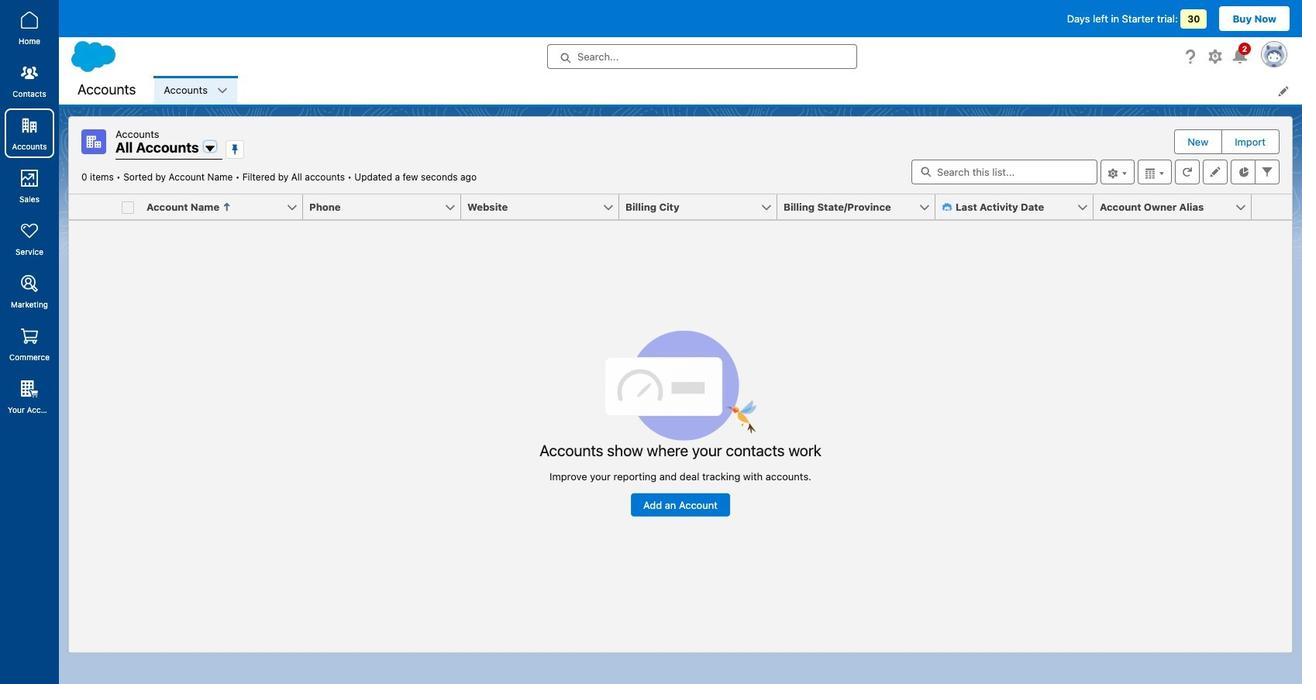 Task type: describe. For each thing, give the bounding box(es) containing it.
website element
[[461, 195, 629, 220]]

item number image
[[69, 195, 115, 219]]

cell inside all accounts|accounts|list view element
[[115, 195, 140, 220]]

action image
[[1252, 195, 1292, 219]]

billing state/province element
[[777, 195, 945, 220]]

action element
[[1252, 195, 1292, 220]]

Search All Accounts list view. search field
[[912, 160, 1098, 184]]



Task type: vqa. For each thing, say whether or not it's contained in the screenshot.
Select an Option text box
no



Task type: locate. For each thing, give the bounding box(es) containing it.
account name element
[[140, 195, 312, 220]]

1 vertical spatial text default image
[[942, 202, 953, 213]]

billing city element
[[619, 195, 787, 220]]

all accounts|accounts|list view element
[[68, 116, 1293, 653]]

account owner alias element
[[1094, 195, 1261, 220]]

status
[[540, 330, 822, 517]]

text default image inside last activity date element
[[942, 202, 953, 213]]

list item
[[155, 76, 237, 105]]

text default image
[[217, 86, 228, 96], [942, 202, 953, 213]]

0 vertical spatial text default image
[[217, 86, 228, 96]]

cell
[[115, 195, 140, 220]]

list
[[155, 76, 1302, 105]]

1 horizontal spatial text default image
[[942, 202, 953, 213]]

last activity date element
[[936, 195, 1103, 220]]

item number element
[[69, 195, 115, 220]]

phone element
[[303, 195, 471, 220]]

all accounts status
[[81, 171, 355, 183]]

0 horizontal spatial text default image
[[217, 86, 228, 96]]



